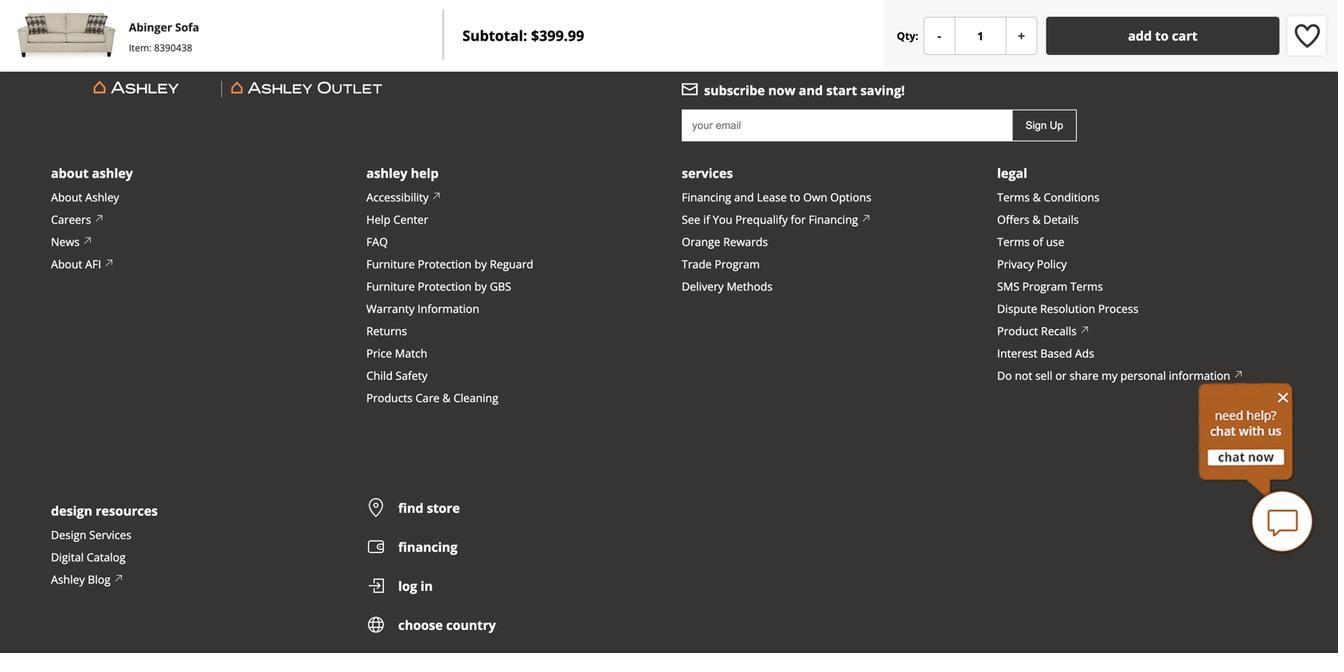 Task type: describe. For each thing, give the bounding box(es) containing it.
methods
[[727, 279, 773, 294]]

based
[[1041, 346, 1072, 361]]

find store
[[398, 500, 460, 517]]

prequalify
[[736, 212, 788, 227]]

ashley outlet image
[[231, 81, 383, 98]]

qty:
[[897, 29, 919, 43]]

find store link
[[366, 498, 656, 518]]

careers link
[[51, 212, 104, 228]]

trade program link
[[682, 256, 760, 272]]

center
[[393, 212, 428, 227]]

product
[[997, 324, 1038, 339]]

to inside financing and lease to own options link
[[790, 190, 800, 205]]

abinger sofa item: 8390438
[[129, 20, 199, 54]]

you
[[713, 212, 733, 227]]

sign up button
[[1012, 110, 1077, 142]]

policy
[[1037, 257, 1067, 272]]

subscribe now and start saving!
[[704, 82, 905, 99]]

add
[[1128, 27, 1152, 44]]

furniture protection by reguard link
[[366, 256, 534, 272]]

see if you prequalify for financing
[[682, 212, 858, 227]]

safety
[[396, 368, 428, 383]]

ashley inside "about ashley" 'link'
[[85, 190, 119, 205]]

ashley up "about ashley" 'link'
[[92, 165, 133, 182]]

match
[[395, 346, 427, 361]]

about for about afi link
[[51, 257, 82, 272]]

accessibility
[[366, 190, 429, 205]]

price
[[366, 346, 392, 361]]

resolution
[[1040, 301, 1096, 316]]

1 vertical spatial &
[[1033, 212, 1041, 227]]

digital
[[51, 550, 84, 565]]

2 protection from the top
[[418, 279, 472, 294]]

privacy policy link
[[997, 256, 1067, 272]]

about afi link
[[51, 256, 114, 272]]

add to cart
[[1128, 27, 1198, 44]]

1 furniture from the top
[[366, 257, 415, 272]]

recalls
[[1041, 324, 1077, 339]]

offers & details link
[[997, 212, 1079, 228]]

item:
[[129, 41, 152, 54]]

program inside orange rewards trade program delivery methods
[[715, 257, 760, 272]]

ashley departments element
[[51, 81, 656, 98]]

offers
[[997, 212, 1030, 227]]

cleaning
[[454, 391, 498, 406]]

dialogue message for liveperson image
[[1199, 383, 1294, 498]]

1 about from the top
[[51, 165, 89, 182]]

country
[[446, 617, 496, 634]]

2 furniture from the top
[[366, 279, 415, 294]]

help inside "help center faq furniture protection by reguard furniture protection by gbs warranty information returns price match child safety products care & cleaning"
[[366, 212, 391, 227]]

help center link
[[366, 212, 428, 228]]

financing
[[398, 539, 458, 556]]

returns
[[366, 324, 407, 339]]

design for design services digital catalog
[[51, 528, 86, 543]]

to inside add to cart button
[[1155, 27, 1169, 44]]

do not sell or share my personal information
[[997, 368, 1231, 383]]

1 horizontal spatial help
[[411, 165, 439, 182]]

faq
[[366, 234, 388, 250]]

design resources
[[51, 502, 158, 520]]

now
[[768, 82, 796, 99]]

in
[[421, 578, 433, 595]]

2 by from the top
[[475, 279, 487, 294]]

ashley blog link
[[51, 572, 123, 588]]

share
[[1070, 368, 1099, 383]]

about for "about ashley" 'link'
[[51, 190, 82, 205]]

choose country
[[398, 617, 496, 634]]

log in link
[[366, 577, 656, 596]]

use
[[1046, 234, 1065, 250]]

up
[[1050, 119, 1063, 131]]

2 vertical spatial terms
[[1071, 279, 1103, 294]]

about afi
[[51, 257, 101, 272]]

returns link
[[366, 323, 407, 339]]

price match link
[[366, 346, 427, 361]]

conditions
[[1044, 190, 1100, 205]]

terms of use link
[[997, 234, 1065, 250]]

my
[[1102, 368, 1118, 383]]

your email email field
[[682, 110, 1012, 142]]

design for design resources
[[51, 502, 92, 520]]

chat bubble mobile view image
[[1251, 490, 1314, 554]]

not
[[1015, 368, 1033, 383]]

legal
[[997, 165, 1028, 182]]

care
[[416, 391, 440, 406]]

ashley inside ashley blog link
[[51, 572, 85, 587]]

lease
[[757, 190, 787, 205]]

do
[[997, 368, 1012, 383]]



Task type: vqa. For each thing, say whether or not it's contained in the screenshot.
the bottommost (1)
no



Task type: locate. For each thing, give the bounding box(es) containing it.
protection up information
[[418, 279, 472, 294]]

1 horizontal spatial financing
[[809, 212, 858, 227]]

financing and lease to own options link
[[682, 189, 872, 205]]

1 vertical spatial and
[[734, 190, 754, 205]]

0 vertical spatial design
[[51, 502, 92, 520]]

ashley
[[92, 165, 133, 182], [366, 165, 408, 182], [85, 190, 119, 205], [51, 572, 85, 587]]

financing inside financing and lease to own options link
[[682, 190, 731, 205]]

financing link
[[366, 538, 656, 557]]

terms up offers
[[997, 190, 1030, 205]]

services inside "design services digital catalog"
[[89, 528, 132, 543]]

1 by from the top
[[475, 257, 487, 272]]

and
[[799, 82, 823, 99], [734, 190, 754, 205]]

accessibility link
[[366, 189, 441, 205]]

information
[[418, 301, 479, 316]]

to left own
[[790, 190, 800, 205]]

ashley help
[[366, 165, 439, 182]]

1 vertical spatial services
[[89, 528, 132, 543]]

of
[[1033, 234, 1043, 250]]

0 vertical spatial about
[[51, 165, 89, 182]]

abinger
[[129, 20, 172, 35]]

options
[[830, 190, 872, 205]]

0 vertical spatial &
[[1033, 190, 1041, 205]]

about down news at top
[[51, 257, 82, 272]]

design up digital
[[51, 528, 86, 543]]

financing and lease to own options
[[682, 190, 872, 205]]

3 about from the top
[[51, 257, 82, 272]]

None button
[[924, 17, 956, 55], [1006, 17, 1038, 55], [924, 17, 956, 55], [1006, 17, 1038, 55]]

ashley up careers link
[[85, 190, 119, 205]]

sign
[[1026, 119, 1047, 131]]

financing up if
[[682, 190, 731, 205]]

product recalls link
[[997, 323, 1090, 339]]

about up careers on the top left of page
[[51, 190, 82, 205]]

furniture up "warranty"
[[366, 279, 415, 294]]

resources
[[96, 502, 158, 520]]

0 horizontal spatial to
[[790, 190, 800, 205]]

2 design from the top
[[51, 528, 86, 543]]

warranty
[[366, 301, 415, 316]]

subtotal:
[[463, 26, 527, 45]]

0 vertical spatial protection
[[418, 257, 472, 272]]

interest
[[997, 346, 1038, 361]]

products
[[366, 391, 413, 406]]

help center faq furniture protection by reguard furniture protection by gbs warranty information returns price match child safety products care & cleaning
[[366, 212, 534, 406]]

careers
[[51, 212, 91, 227]]

design up the design services link
[[51, 502, 92, 520]]

services up if
[[682, 165, 733, 182]]

1 vertical spatial design
[[51, 528, 86, 543]]

see if you prequalify for financing link
[[682, 212, 871, 228]]

personal
[[1121, 368, 1166, 383]]

financing down options
[[809, 212, 858, 227]]

to right add
[[1155, 27, 1169, 44]]

furniture protection by gbs link
[[366, 279, 511, 295]]

about inside 'link'
[[51, 190, 82, 205]]

by left the reguard
[[475, 257, 487, 272]]

rewards
[[723, 234, 768, 250]]

terms & conditions link
[[997, 189, 1100, 205]]

program inside terms & conditions offers & details terms of use privacy policy sms program terms dispute resolution process
[[1023, 279, 1068, 294]]

and left lease
[[734, 190, 754, 205]]

1 vertical spatial about ashley
[[51, 190, 119, 205]]

0 horizontal spatial and
[[734, 190, 754, 205]]

1 vertical spatial about
[[51, 190, 82, 205]]

& up of
[[1033, 212, 1041, 227]]

program down policy
[[1023, 279, 1068, 294]]

& right care
[[443, 391, 451, 406]]

about up "about ashley" 'link'
[[51, 165, 89, 182]]

trade
[[682, 257, 712, 272]]

1 horizontal spatial and
[[799, 82, 823, 99]]

1 vertical spatial terms
[[997, 234, 1030, 250]]

orange rewards trade program delivery methods
[[682, 234, 773, 294]]

program down rewards
[[715, 257, 760, 272]]

0 horizontal spatial services
[[89, 528, 132, 543]]

1 vertical spatial to
[[790, 190, 800, 205]]

cart
[[1172, 27, 1198, 44]]

information
[[1169, 368, 1231, 383]]

1 about ashley from the top
[[51, 165, 133, 182]]

design services link
[[51, 527, 132, 543]]

8390438
[[154, 41, 192, 54]]

terms & conditions offers & details terms of use privacy policy sms program terms dispute resolution process
[[997, 190, 1139, 316]]

sofa
[[175, 20, 199, 35]]

0 horizontal spatial program
[[715, 257, 760, 272]]

1 design from the top
[[51, 502, 92, 520]]

0 vertical spatial services
[[682, 165, 733, 182]]

1 vertical spatial furniture
[[366, 279, 415, 294]]

products care & cleaning link
[[366, 390, 498, 406]]

& up 'offers & details' 'link'
[[1033, 190, 1041, 205]]

delivery
[[682, 279, 724, 294]]

delivery methods link
[[682, 279, 773, 295]]

terms down offers
[[997, 234, 1030, 250]]

0 vertical spatial by
[[475, 257, 487, 272]]

& inside "help center faq furniture protection by reguard furniture protection by gbs warranty information returns price match child safety products care & cleaning"
[[443, 391, 451, 406]]

0 vertical spatial financing
[[682, 190, 731, 205]]

process
[[1098, 301, 1139, 316]]

log in
[[398, 578, 433, 595]]

1 vertical spatial help
[[366, 212, 391, 227]]

help up faq link
[[366, 212, 391, 227]]

ashley blog
[[51, 572, 111, 587]]

blog
[[88, 572, 111, 587]]

$399.99
[[531, 26, 584, 45]]

1 vertical spatial financing
[[809, 212, 858, 227]]

help
[[411, 165, 439, 182], [366, 212, 391, 227]]

2 vertical spatial about
[[51, 257, 82, 272]]

help up accessibility link
[[411, 165, 439, 182]]

dispute resolution process link
[[997, 301, 1139, 317]]

afi
[[85, 257, 101, 272]]

catalog
[[87, 550, 126, 565]]

0 horizontal spatial help
[[366, 212, 391, 227]]

interest based ads link
[[997, 346, 1094, 361]]

1 vertical spatial program
[[1023, 279, 1068, 294]]

0 vertical spatial help
[[411, 165, 439, 182]]

1 protection from the top
[[418, 257, 472, 272]]

protection up the furniture protection by gbs link
[[418, 257, 472, 272]]

sms program terms link
[[997, 279, 1103, 295]]

2 about from the top
[[51, 190, 82, 205]]

services up catalog
[[89, 528, 132, 543]]

and right now
[[799, 82, 823, 99]]

0 vertical spatial furniture
[[366, 257, 415, 272]]

2 vertical spatial &
[[443, 391, 451, 406]]

0 vertical spatial about ashley
[[51, 165, 133, 182]]

protection
[[418, 257, 472, 272], [418, 279, 472, 294]]

choose
[[398, 617, 443, 634]]

1 horizontal spatial to
[[1155, 27, 1169, 44]]

interest based ads
[[997, 346, 1094, 361]]

dispute
[[997, 301, 1037, 316]]

subtotal: $399.99
[[463, 26, 584, 45]]

financing inside see if you prequalify for financing link
[[809, 212, 858, 227]]

1 horizontal spatial services
[[682, 165, 733, 182]]

terms up dispute resolution process link
[[1071, 279, 1103, 294]]

about ashley up careers link
[[51, 190, 119, 205]]

orange
[[682, 234, 720, 250]]

abinger sofa, natural, large image
[[16, 11, 117, 60]]

to
[[1155, 27, 1169, 44], [790, 190, 800, 205]]

ashley account operations element
[[366, 498, 656, 635]]

0 vertical spatial and
[[799, 82, 823, 99]]

financing
[[682, 190, 731, 205], [809, 212, 858, 227]]

design inside "design services digital catalog"
[[51, 528, 86, 543]]

news link
[[51, 234, 92, 250]]

see
[[682, 212, 701, 227]]

1 horizontal spatial program
[[1023, 279, 1068, 294]]

digital catalog link
[[51, 549, 126, 565]]

0 horizontal spatial financing
[[682, 190, 731, 205]]

find
[[398, 500, 424, 517]]

ashley down digital
[[51, 572, 85, 587]]

about ashley up "about ashley" 'link'
[[51, 165, 133, 182]]

by left the gbs
[[475, 279, 487, 294]]

2 about ashley from the top
[[51, 190, 119, 205]]

1 vertical spatial by
[[475, 279, 487, 294]]

saving!
[[861, 82, 905, 99]]

start
[[826, 82, 857, 99]]

product recalls
[[997, 324, 1077, 339]]

ashley furniture image
[[61, 81, 212, 98]]

for
[[791, 212, 806, 227]]

sell
[[1035, 368, 1053, 383]]

envelope image
[[682, 83, 698, 95]]

0 vertical spatial to
[[1155, 27, 1169, 44]]

0 vertical spatial terms
[[997, 190, 1030, 205]]

1 vertical spatial protection
[[418, 279, 472, 294]]

services
[[682, 165, 733, 182], [89, 528, 132, 543]]

child safety link
[[366, 368, 428, 384]]

orange rewards link
[[682, 234, 768, 250]]

reguard
[[490, 257, 534, 272]]

ashley up accessibility
[[366, 165, 408, 182]]

about ashley link
[[51, 189, 119, 205]]

furniture down faq link
[[366, 257, 415, 272]]

0 vertical spatial program
[[715, 257, 760, 272]]

design services digital catalog
[[51, 528, 132, 565]]

None text field
[[955, 17, 1007, 55]]

privacy
[[997, 257, 1034, 272]]



